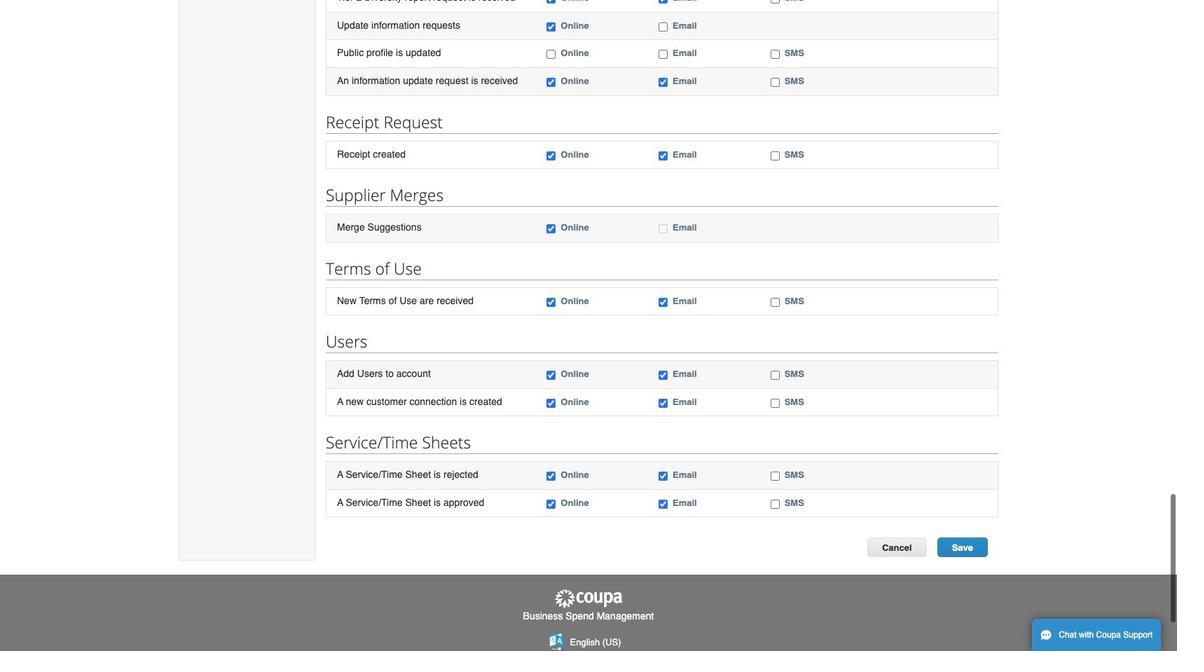 Task type: locate. For each thing, give the bounding box(es) containing it.
None checkbox
[[547, 0, 556, 4], [771, 0, 780, 4], [659, 50, 668, 59], [771, 50, 780, 59], [547, 78, 556, 87], [771, 78, 780, 87], [659, 151, 668, 160], [547, 224, 556, 233], [547, 298, 556, 307], [659, 298, 668, 307], [771, 298, 780, 307], [547, 371, 556, 380], [547, 399, 556, 408], [547, 472, 556, 481], [659, 472, 668, 481], [659, 500, 668, 509], [771, 500, 780, 509], [547, 0, 556, 4], [771, 0, 780, 4], [659, 50, 668, 59], [771, 50, 780, 59], [547, 78, 556, 87], [771, 78, 780, 87], [659, 151, 668, 160], [547, 224, 556, 233], [547, 298, 556, 307], [659, 298, 668, 307], [771, 298, 780, 307], [547, 371, 556, 380], [547, 399, 556, 408], [547, 472, 556, 481], [659, 472, 668, 481], [659, 500, 668, 509], [771, 500, 780, 509]]

None checkbox
[[659, 0, 668, 4], [547, 22, 556, 31], [659, 22, 668, 31], [547, 50, 556, 59], [659, 78, 668, 87], [547, 151, 556, 160], [771, 151, 780, 160], [659, 224, 668, 233], [659, 371, 668, 380], [771, 371, 780, 380], [659, 399, 668, 408], [771, 399, 780, 408], [771, 472, 780, 481], [547, 500, 556, 509], [659, 0, 668, 4], [547, 22, 556, 31], [659, 22, 668, 31], [547, 50, 556, 59], [659, 78, 668, 87], [547, 151, 556, 160], [771, 151, 780, 160], [659, 224, 668, 233], [659, 371, 668, 380], [771, 371, 780, 380], [659, 399, 668, 408], [771, 399, 780, 408], [771, 472, 780, 481], [547, 500, 556, 509]]



Task type: describe. For each thing, give the bounding box(es) containing it.
coupa supplier portal image
[[554, 589, 624, 609]]



Task type: vqa. For each thing, say whether or not it's contained in the screenshot.
the rightmost navigation
no



